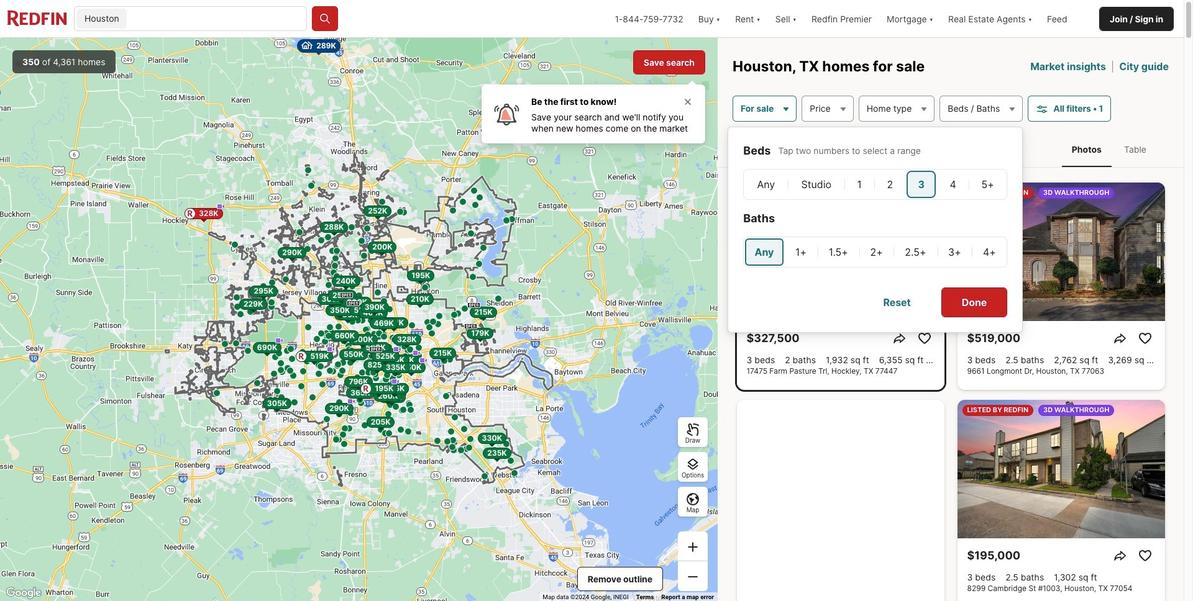 Task type: locate. For each thing, give the bounding box(es) containing it.
Add home to favorites checkbox
[[915, 329, 935, 349], [1135, 329, 1155, 349], [1135, 546, 1155, 566]]

toggle search results table view tab
[[1115, 134, 1157, 165]]

1 horizontal spatial add home to favorites image
[[1138, 331, 1153, 346]]

tab list
[[1050, 132, 1169, 167]]

share home image for add home to favorites icon
[[1113, 549, 1128, 564]]

share home image for 1st add home to favorites image from right
[[1113, 331, 1128, 346]]

share home image
[[892, 331, 907, 346], [1113, 331, 1128, 346], [1113, 549, 1128, 564]]

add home to favorites checkbox for share home 'icon' associated with add home to favorites icon
[[1135, 546, 1155, 566]]

cell
[[746, 171, 787, 198], [790, 171, 844, 198], [846, 171, 874, 198], [876, 171, 905, 198], [907, 171, 936, 198], [939, 171, 968, 198], [970, 171, 1006, 198], [746, 239, 784, 266], [786, 239, 817, 266], [819, 239, 858, 266], [861, 239, 893, 266], [895, 239, 937, 266], [939, 239, 971, 266], [974, 239, 1006, 266]]

submit search image
[[319, 12, 331, 25]]

google image
[[3, 586, 44, 602]]

menu
[[728, 127, 1023, 333]]

number of bathrooms row
[[744, 237, 1008, 268]]

add home to favorites image
[[917, 331, 932, 346], [1138, 331, 1153, 346]]

number of bedrooms row
[[744, 169, 1008, 200]]

add home to favorites checkbox for 1st add home to favorites image from right's share home 'icon'
[[1135, 329, 1155, 349]]

map region
[[0, 38, 718, 602]]

0 horizontal spatial add home to favorites image
[[917, 331, 932, 346]]

None search field
[[129, 7, 306, 32]]

2 add home to favorites image from the left
[[1138, 331, 1153, 346]]

share home image for second add home to favorites image from the right
[[892, 331, 907, 346]]



Task type: describe. For each thing, give the bounding box(es) containing it.
1 add home to favorites image from the left
[[917, 331, 932, 346]]

advertisement image
[[730, 396, 951, 602]]

add home to favorites checkbox for second add home to favorites image from the right share home 'icon'
[[915, 329, 935, 349]]

next image
[[925, 245, 940, 260]]

previous image
[[742, 245, 757, 260]]

add home to favorites image
[[1138, 549, 1153, 564]]

toggle search results photos view tab
[[1062, 134, 1112, 165]]



Task type: vqa. For each thing, say whether or not it's contained in the screenshot.
tab list
yes



